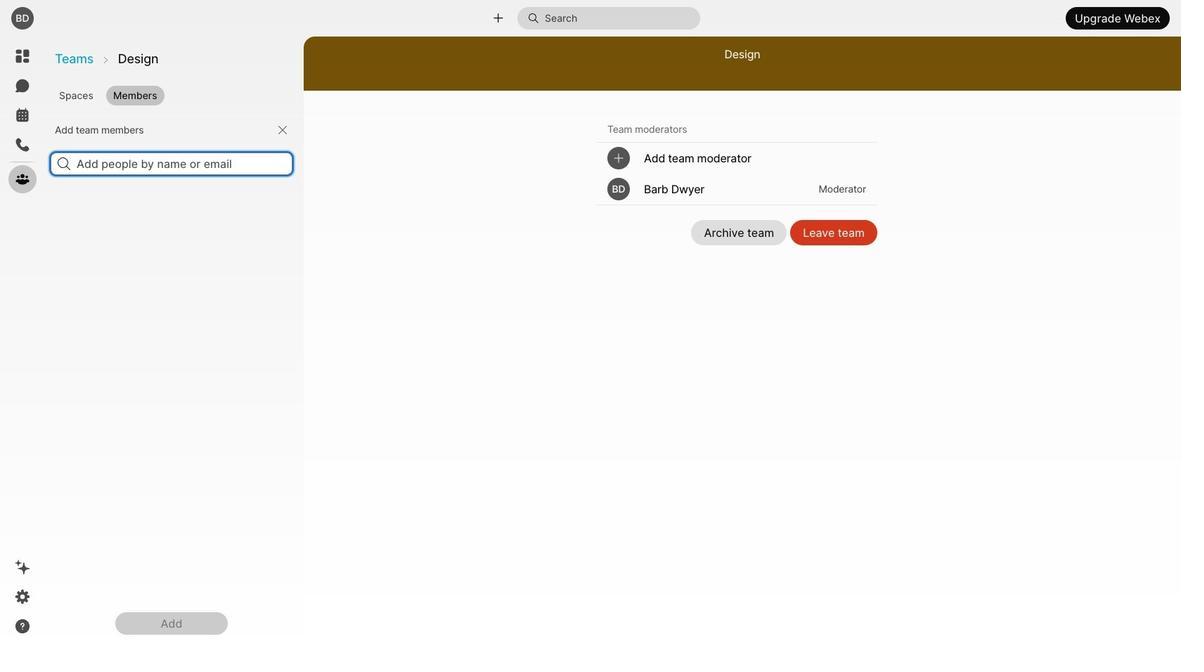 Task type: locate. For each thing, give the bounding box(es) containing it.
add team moderator list item
[[596, 143, 878, 174]]

Add people by name or email text field
[[51, 153, 293, 175]]

webex tab list
[[8, 42, 37, 193]]

list item
[[45, 117, 298, 143]]

close add team members section image
[[277, 124, 288, 136]]

tab list
[[49, 80, 302, 107]]

navigation
[[0, 37, 45, 653]]

search_18 image
[[58, 158, 70, 170]]



Task type: vqa. For each thing, say whether or not it's contained in the screenshot.
search_18 icon
yes



Task type: describe. For each thing, give the bounding box(es) containing it.
team moderators list
[[596, 143, 878, 205]]

barb dwyer list item
[[596, 174, 878, 205]]



